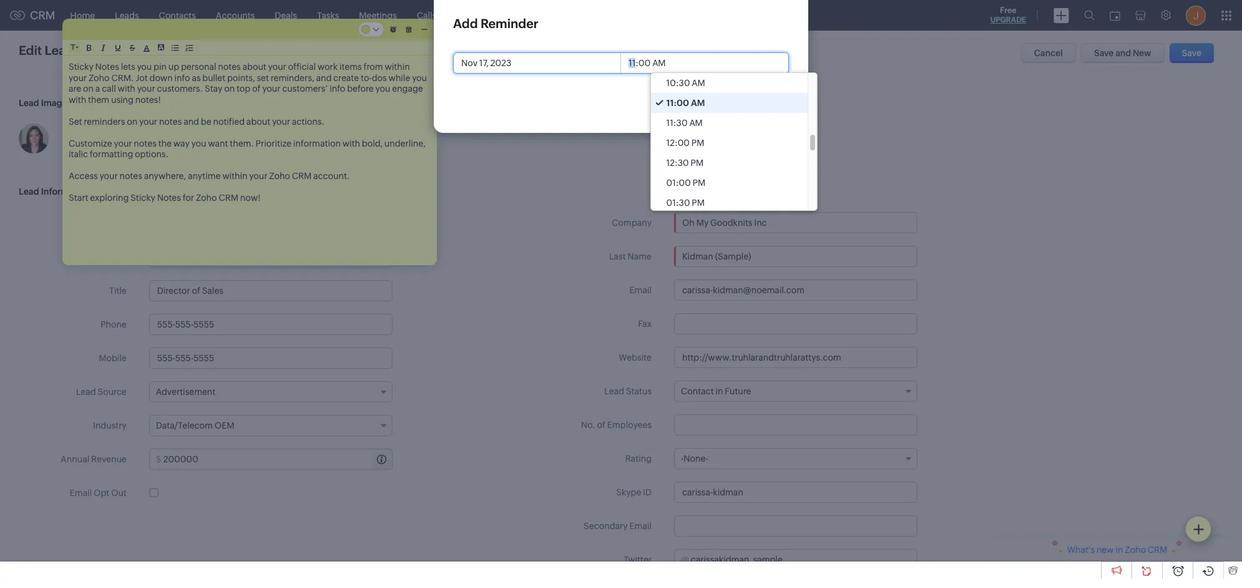 Task type: vqa. For each thing, say whether or not it's contained in the screenshot.
region
no



Task type: locate. For each thing, give the bounding box(es) containing it.
pm for 12:30 pm
[[691, 158, 704, 168]]

0 vertical spatial within
[[385, 62, 410, 72]]

and
[[1116, 48, 1132, 58], [316, 73, 332, 83], [184, 116, 199, 126]]

1 horizontal spatial and
[[316, 73, 332, 83]]

0 horizontal spatial name
[[103, 252, 127, 262]]

1 vertical spatial cancel
[[696, 99, 725, 109]]

reports
[[457, 10, 489, 20]]

image image
[[19, 124, 49, 154]]

fax
[[638, 319, 652, 329]]

info up customers.
[[175, 73, 190, 83]]

about up prioritize
[[247, 116, 270, 126]]

lead left owner
[[77, 218, 97, 228]]

0 vertical spatial am
[[692, 78, 706, 88]]

0 horizontal spatial sticky
[[69, 62, 94, 72]]

about up set
[[243, 62, 267, 72]]

lead for lead image
[[19, 98, 39, 108]]

info
[[175, 73, 190, 83], [330, 84, 346, 94]]

are
[[69, 84, 81, 94]]

0 vertical spatial and
[[1116, 48, 1132, 58]]

edit left page
[[80, 45, 96, 55]]

now!
[[240, 193, 261, 203]]

cancel button down '10:30 am'
[[683, 94, 738, 114]]

edit down crm link
[[19, 43, 42, 57]]

create menu image
[[1054, 8, 1070, 23]]

on left top
[[224, 84, 235, 94]]

2 vertical spatial email
[[630, 521, 652, 531]]

your up notes!
[[137, 84, 155, 94]]

notes up options.
[[134, 138, 157, 148]]

your down set
[[262, 84, 281, 94]]

0 horizontal spatial notes
[[95, 62, 119, 72]]

0 vertical spatial info
[[175, 73, 190, 83]]

notes left for
[[157, 193, 181, 203]]

out
[[111, 488, 127, 498]]

None text field
[[674, 246, 918, 267], [674, 280, 918, 301], [149, 280, 393, 302], [674, 415, 918, 436], [163, 450, 392, 470], [674, 516, 918, 537], [674, 246, 918, 267], [674, 280, 918, 301], [149, 280, 393, 302], [674, 415, 918, 436], [163, 450, 392, 470], [674, 516, 918, 537]]

set
[[69, 116, 82, 126]]

am right 11:00
[[691, 98, 705, 108]]

MMM D, YYYY text field
[[454, 53, 621, 73]]

home
[[70, 10, 95, 20]]

0 vertical spatial zoho
[[89, 73, 110, 83]]

points,
[[227, 73, 255, 83]]

1 vertical spatial zoho
[[269, 171, 290, 181]]

your up formatting
[[114, 138, 132, 148]]

campaigns
[[509, 10, 555, 20]]

account.
[[314, 171, 350, 181]]

list box
[[651, 73, 817, 213]]

0 vertical spatial notes
[[95, 62, 119, 72]]

1 horizontal spatial name
[[628, 252, 652, 262]]

zoho right for
[[196, 193, 217, 203]]

notes down formatting
[[120, 171, 142, 181]]

2 horizontal spatial and
[[1116, 48, 1132, 58]]

pm right the 12:30
[[691, 158, 704, 168]]

1 vertical spatial about
[[247, 116, 270, 126]]

crm left the now!
[[219, 193, 239, 203]]

about for notes
[[243, 62, 267, 72]]

notes
[[95, 62, 119, 72], [157, 193, 181, 203]]

0 horizontal spatial cancel
[[696, 99, 725, 109]]

am
[[692, 78, 706, 88], [691, 98, 705, 108], [690, 118, 703, 128]]

0 vertical spatial crm
[[30, 9, 55, 22]]

phone
[[101, 320, 127, 330]]

stay
[[205, 84, 223, 94]]

1 vertical spatial email
[[70, 488, 92, 498]]

you right way
[[191, 138, 206, 148]]

your up prioritize
[[272, 116, 290, 126]]

1 horizontal spatial with
[[118, 84, 135, 94]]

delete image
[[403, 21, 415, 37]]

on left the a
[[83, 84, 94, 94]]

1 vertical spatial cancel button
[[683, 94, 738, 114]]

your up the now!
[[249, 171, 268, 181]]

anywhere,
[[144, 171, 186, 181]]

am right 10:30
[[692, 78, 706, 88]]

accounts
[[216, 10, 255, 20]]

italic
[[69, 149, 88, 159]]

campaigns link
[[499, 0, 565, 30]]

opt
[[94, 488, 109, 498]]

1 horizontal spatial cancel
[[1035, 48, 1064, 58]]

0 horizontal spatial cancel button
[[683, 94, 738, 114]]

1 vertical spatial crm
[[292, 171, 312, 181]]

notes up points,
[[218, 62, 241, 72]]

cancel button
[[1022, 43, 1077, 63], [683, 94, 738, 114]]

profile image
[[1187, 5, 1207, 25]]

2 horizontal spatial save
[[1183, 48, 1202, 58]]

with left bold,
[[343, 138, 360, 148]]

1 vertical spatial am
[[691, 98, 705, 108]]

zoho up the a
[[89, 73, 110, 83]]

of down set
[[252, 84, 261, 94]]

notes down page
[[95, 62, 119, 72]]

edit lead edit page layout
[[19, 43, 147, 57]]

2 vertical spatial and
[[184, 116, 199, 126]]

1 horizontal spatial within
[[385, 62, 410, 72]]

you
[[137, 62, 152, 72], [412, 73, 427, 83], [376, 84, 391, 94], [191, 138, 206, 148]]

save button
[[1170, 43, 1215, 63], [745, 94, 789, 114]]

sticky down anywhere, on the left top of page
[[131, 193, 155, 203]]

tasks link
[[307, 0, 349, 30]]

using
[[111, 95, 134, 105]]

0 horizontal spatial and
[[184, 116, 199, 126]]

0 vertical spatial sticky
[[69, 62, 94, 72]]

of right no.
[[597, 420, 606, 430]]

crm
[[30, 9, 55, 22], [292, 171, 312, 181], [219, 193, 239, 203]]

of inside sticky notes lets you pin up personal notes about your official work items from within your zoho crm. jot down info as bullet points, set reminders, and create to-dos while you are on a call with your customers. stay on top of your customers' info before you engage with them using notes!
[[252, 84, 261, 94]]

1 horizontal spatial notes
[[157, 193, 181, 203]]

1 horizontal spatial save
[[1095, 48, 1114, 58]]

10:30
[[667, 78, 690, 88]]

notes
[[218, 62, 241, 72], [159, 116, 182, 126], [134, 138, 157, 148], [120, 171, 142, 181]]

name
[[628, 252, 652, 262], [103, 252, 127, 262]]

1 vertical spatial with
[[69, 95, 86, 105]]

with down crm.
[[118, 84, 135, 94]]

1 vertical spatial and
[[316, 73, 332, 83]]

leads link
[[105, 0, 149, 30]]

cancel button down create menu icon
[[1022, 43, 1077, 63]]

your up set
[[268, 62, 286, 72]]

customers.
[[157, 84, 203, 94]]

1 horizontal spatial sticky
[[131, 193, 155, 203]]

2 vertical spatial with
[[343, 138, 360, 148]]

from
[[364, 62, 383, 72]]

01:30
[[667, 198, 690, 208]]

within up the now!
[[222, 171, 248, 181]]

jot
[[136, 73, 148, 83]]

sticky down edit lead edit page layout
[[69, 62, 94, 72]]

1 horizontal spatial cancel button
[[1022, 43, 1077, 63]]

1 horizontal spatial info
[[330, 84, 346, 94]]

name for last name
[[628, 252, 652, 262]]

while
[[389, 73, 410, 83]]

1 horizontal spatial zoho
[[196, 193, 217, 203]]

and inside sticky notes lets you pin up personal notes about your official work items from within your zoho crm. jot down info as bullet points, set reminders, and create to-dos while you are on a call with your customers. stay on top of your customers' info before you engage with them using notes!
[[316, 73, 332, 83]]

last
[[610, 252, 626, 262]]

10:30 am
[[667, 78, 706, 88]]

customers'
[[282, 84, 328, 94]]

website
[[619, 353, 652, 363]]

with down are
[[69, 95, 86, 105]]

1 horizontal spatial save button
[[1170, 43, 1215, 63]]

profile element
[[1179, 0, 1214, 30]]

0 vertical spatial about
[[243, 62, 267, 72]]

add reminder
[[453, 16, 539, 31]]

lead left status
[[605, 387, 625, 397]]

am for 10:30 am
[[692, 78, 706, 88]]

12:30
[[667, 158, 689, 168]]

name right the last
[[628, 252, 652, 262]]

about inside sticky notes lets you pin up personal notes about your official work items from within your zoho crm. jot down info as bullet points, set reminders, and create to-dos while you are on a call with your customers. stay on top of your customers' info before you engage with them using notes!
[[243, 62, 267, 72]]

way
[[173, 138, 190, 148]]

12:00
[[667, 138, 690, 148]]

information
[[41, 187, 90, 197]]

free
[[1001, 6, 1017, 15]]

0 horizontal spatial edit
[[19, 43, 42, 57]]

your
[[268, 62, 286, 72], [69, 73, 87, 83], [137, 84, 155, 94], [262, 84, 281, 94], [139, 116, 157, 126], [272, 116, 290, 126], [114, 138, 132, 148], [100, 171, 118, 181], [249, 171, 268, 181]]

0 vertical spatial cancel button
[[1022, 43, 1077, 63]]

1 horizontal spatial of
[[597, 420, 606, 430]]

home link
[[60, 0, 105, 30]]

11:30
[[667, 118, 688, 128]]

2 vertical spatial am
[[690, 118, 703, 128]]

lead left 'image' on the top of the page
[[19, 98, 39, 108]]

0 horizontal spatial on
[[83, 84, 94, 94]]

zoho inside sticky notes lets you pin up personal notes about your official work items from within your zoho crm. jot down info as bullet points, set reminders, and create to-dos while you are on a call with your customers. stay on top of your customers' info before you engage with them using notes!
[[89, 73, 110, 83]]

leads
[[115, 10, 139, 20]]

engage
[[392, 84, 423, 94]]

and left the be at the top of page
[[184, 116, 199, 126]]

of
[[252, 84, 261, 94], [597, 420, 606, 430]]

reminders
[[84, 116, 125, 126]]

cancel down '10:30 am'
[[696, 99, 725, 109]]

0 horizontal spatial save
[[757, 99, 777, 109]]

contacts link
[[149, 0, 206, 30]]

on down using
[[127, 116, 138, 126]]

1 horizontal spatial edit
[[80, 45, 96, 55]]

crm left account.
[[292, 171, 312, 181]]

meetings
[[359, 10, 397, 20]]

within up while
[[385, 62, 410, 72]]

pm right 12:00
[[692, 138, 705, 148]]

cancel for the topmost cancel button
[[1035, 48, 1064, 58]]

information
[[293, 138, 341, 148]]

edit
[[19, 43, 42, 57], [80, 45, 96, 55]]

save inside button
[[1095, 48, 1114, 58]]

employees
[[608, 420, 652, 430]]

cancel for bottom cancel button
[[696, 99, 725, 109]]

with inside the customize your notes the way you want them. prioritize information with bold, underline, italic formatting options.
[[343, 138, 360, 148]]

2 vertical spatial crm
[[219, 193, 239, 203]]

2 horizontal spatial with
[[343, 138, 360, 148]]

0 horizontal spatial zoho
[[89, 73, 110, 83]]

2 horizontal spatial zoho
[[269, 171, 290, 181]]

email left opt
[[70, 488, 92, 498]]

you up jot
[[137, 62, 152, 72]]

pm right the 01:30
[[692, 198, 705, 208]]

notified
[[213, 116, 245, 126]]

1 vertical spatial of
[[597, 420, 606, 430]]

and down the "work"
[[316, 73, 332, 83]]

cancel down create menu icon
[[1035, 48, 1064, 58]]

0 horizontal spatial of
[[252, 84, 261, 94]]

sticky inside sticky notes lets you pin up personal notes about your official work items from within your zoho crm. jot down info as bullet points, set reminders, and create to-dos while you are on a call with your customers. stay on top of your customers' info before you engage with them using notes!
[[69, 62, 94, 72]]

0 vertical spatial email
[[630, 285, 652, 295]]

new
[[1134, 48, 1152, 58]]

0 horizontal spatial save button
[[745, 94, 789, 114]]

info down create
[[330, 84, 346, 94]]

11:30 am
[[667, 118, 703, 128]]

0 vertical spatial with
[[118, 84, 135, 94]]

am right "11:30"
[[690, 118, 703, 128]]

calendar image
[[1110, 10, 1121, 20]]

lead status
[[605, 387, 652, 397]]

pm right 01:00
[[693, 178, 706, 188]]

pin
[[154, 62, 167, 72]]

lead for lead owner
[[77, 218, 97, 228]]

crm left 'home' link
[[30, 9, 55, 22]]

None text field
[[621, 53, 789, 73], [209, 247, 392, 267], [674, 314, 918, 335], [149, 314, 393, 335], [674, 347, 918, 368], [149, 348, 393, 369], [674, 482, 918, 503], [691, 550, 917, 570], [621, 53, 789, 73], [209, 247, 392, 267], [674, 314, 918, 335], [149, 314, 393, 335], [674, 347, 918, 368], [149, 348, 393, 369], [674, 482, 918, 503], [691, 550, 917, 570]]

image
[[41, 98, 67, 108]]

0 vertical spatial cancel
[[1035, 48, 1064, 58]]

access
[[69, 171, 98, 181]]

list box containing 10:30 am
[[651, 73, 817, 213]]

email up twitter
[[630, 521, 652, 531]]

about for notified
[[247, 116, 270, 126]]

1 vertical spatial within
[[222, 171, 248, 181]]

and left new
[[1116, 48, 1132, 58]]

crm link
[[10, 9, 55, 22]]

email up fax
[[630, 285, 652, 295]]

name right first
[[103, 252, 127, 262]]

sticky
[[69, 62, 94, 72], [131, 193, 155, 203]]

pm for 12:00 pm
[[692, 138, 705, 148]]

twitter
[[624, 555, 652, 565]]

lead left source
[[76, 387, 96, 397]]

zoho down prioritize
[[269, 171, 290, 181]]

create menu element
[[1047, 0, 1077, 30]]

2 vertical spatial zoho
[[196, 193, 217, 203]]

0 vertical spatial of
[[252, 84, 261, 94]]

pm
[[692, 138, 705, 148], [691, 158, 704, 168], [693, 178, 706, 188], [692, 198, 705, 208]]

save for save button to the bottom
[[757, 99, 777, 109]]

personal
[[181, 62, 216, 72]]

email for email opt out
[[70, 488, 92, 498]]

you up 'engage'
[[412, 73, 427, 83]]

lead left the information
[[19, 187, 39, 197]]



Task type: describe. For each thing, give the bounding box(es) containing it.
you down dos
[[376, 84, 391, 94]]

01:00 pm
[[667, 178, 706, 188]]

reminder image
[[387, 21, 400, 37]]

01:00
[[667, 178, 691, 188]]

1 vertical spatial save button
[[745, 94, 789, 114]]

reports link
[[447, 0, 499, 30]]

for
[[183, 193, 194, 203]]

title
[[109, 286, 127, 296]]

pm for 01:30 pm
[[692, 198, 705, 208]]

1 vertical spatial info
[[330, 84, 346, 94]]

status
[[626, 387, 652, 397]]

down
[[150, 73, 173, 83]]

save and new
[[1095, 48, 1152, 58]]

top
[[237, 84, 251, 94]]

dos
[[372, 73, 387, 83]]

id
[[643, 488, 652, 498]]

annual revenue
[[61, 455, 127, 465]]

call
[[102, 84, 116, 94]]

source
[[98, 387, 127, 397]]

bold,
[[362, 138, 383, 148]]

customize
[[69, 138, 112, 148]]

lead for lead source
[[76, 387, 96, 397]]

anytime
[[188, 171, 221, 181]]

your up exploring
[[100, 171, 118, 181]]

your up are
[[69, 73, 87, 83]]

formatting
[[90, 149, 133, 159]]

to-
[[361, 73, 372, 83]]

within inside sticky notes lets you pin up personal notes about your official work items from within your zoho crm. jot down info as bullet points, set reminders, and create to-dos while you are on a call with your customers. stay on top of your customers' info before you engage with them using notes!
[[385, 62, 410, 72]]

exploring
[[90, 193, 129, 203]]

notes!
[[135, 95, 161, 105]]

0 horizontal spatial within
[[222, 171, 248, 181]]

lead up are
[[45, 43, 74, 57]]

and inside button
[[1116, 48, 1132, 58]]

set reminders on your notes and be notified about your actions.
[[69, 116, 325, 126]]

calls
[[417, 10, 437, 20]]

start
[[69, 193, 88, 203]]

before
[[347, 84, 374, 94]]

access your notes anywhere, anytime within your zoho crm account.
[[69, 171, 350, 181]]

items
[[340, 62, 362, 72]]

first
[[83, 252, 101, 262]]

set
[[257, 73, 269, 83]]

mobile
[[99, 353, 127, 363]]

lead for lead information
[[19, 187, 39, 197]]

rating
[[626, 454, 652, 464]]

notes inside sticky notes lets you pin up personal notes about your official work items from within your zoho crm. jot down info as bullet points, set reminders, and create to-dos while you are on a call with your customers. stay on top of your customers' info before you engage with them using notes!
[[218, 62, 241, 72]]

them
[[88, 95, 109, 105]]

your down notes!
[[139, 116, 157, 126]]

industry
[[93, 421, 127, 431]]

0 horizontal spatial with
[[69, 95, 86, 105]]

options.
[[135, 149, 169, 159]]

reminder
[[481, 16, 539, 31]]

notes inside the customize your notes the way you want them. prioritize information with bold, underline, italic formatting options.
[[134, 138, 157, 148]]

minimize image
[[418, 21, 431, 37]]

email for email
[[630, 285, 652, 295]]

lead information
[[19, 187, 90, 197]]

search image
[[1085, 10, 1095, 21]]

no.
[[581, 420, 596, 430]]

email opt out
[[70, 488, 127, 498]]

first name
[[83, 252, 127, 262]]

upgrade
[[991, 16, 1027, 24]]

2 horizontal spatial on
[[224, 84, 235, 94]]

notes up the
[[159, 116, 182, 126]]

skype
[[617, 488, 642, 498]]

pm for 01:00 pm
[[693, 178, 706, 188]]

2 horizontal spatial crm
[[292, 171, 312, 181]]

11:00 am
[[667, 98, 705, 108]]

actions.
[[292, 116, 325, 126]]

you inside the customize your notes the way you want them. prioritize information with bold, underline, italic formatting options.
[[191, 138, 206, 148]]

lead for lead status
[[605, 387, 625, 397]]

a
[[95, 84, 100, 94]]

as
[[192, 73, 201, 83]]

save and new button
[[1082, 43, 1165, 63]]

them.
[[230, 138, 254, 148]]

0 horizontal spatial crm
[[30, 9, 55, 22]]

crm.
[[111, 73, 134, 83]]

create new sticky note image
[[1193, 524, 1205, 535]]

search element
[[1077, 0, 1103, 31]]

revenue
[[91, 455, 127, 465]]

calls link
[[407, 0, 447, 30]]

bullet
[[203, 73, 225, 83]]

annual
[[61, 455, 89, 465]]

save for the top save button
[[1183, 48, 1202, 58]]

skype id
[[617, 488, 652, 498]]

prioritize
[[256, 138, 292, 148]]

meetings link
[[349, 0, 407, 30]]

lets
[[121, 62, 135, 72]]

secondary email
[[584, 521, 652, 531]]

01:30 pm
[[667, 198, 705, 208]]

edit inside edit lead edit page layout
[[80, 45, 96, 55]]

work
[[318, 62, 338, 72]]

1 vertical spatial notes
[[157, 193, 181, 203]]

1 vertical spatial sticky
[[131, 193, 155, 203]]

contacts
[[159, 10, 196, 20]]

1 horizontal spatial on
[[127, 116, 138, 126]]

notes inside sticky notes lets you pin up personal notes about your official work items from within your zoho crm. jot down info as bullet points, set reminders, and create to-dos while you are on a call with your customers. stay on top of your customers' info before you engage with them using notes!
[[95, 62, 119, 72]]

0 vertical spatial save button
[[1170, 43, 1215, 63]]

0 horizontal spatial info
[[175, 73, 190, 83]]

secondary
[[584, 521, 628, 531]]

your inside the customize your notes the way you want them. prioritize information with bold, underline, italic formatting options.
[[114, 138, 132, 148]]

am for 11:30 am
[[690, 118, 703, 128]]

lead owner
[[77, 218, 127, 228]]

customize your notes the way you want them. prioritize information with bold, underline, italic formatting options.
[[69, 138, 428, 159]]

name for first name
[[103, 252, 127, 262]]

deals
[[275, 10, 297, 20]]

the
[[158, 138, 172, 148]]

am for 11:00 am
[[691, 98, 705, 108]]

free upgrade
[[991, 6, 1027, 24]]

company
[[612, 218, 652, 228]]

1 horizontal spatial crm
[[219, 193, 239, 203]]

tasks
[[317, 10, 339, 20]]

deals link
[[265, 0, 307, 30]]



